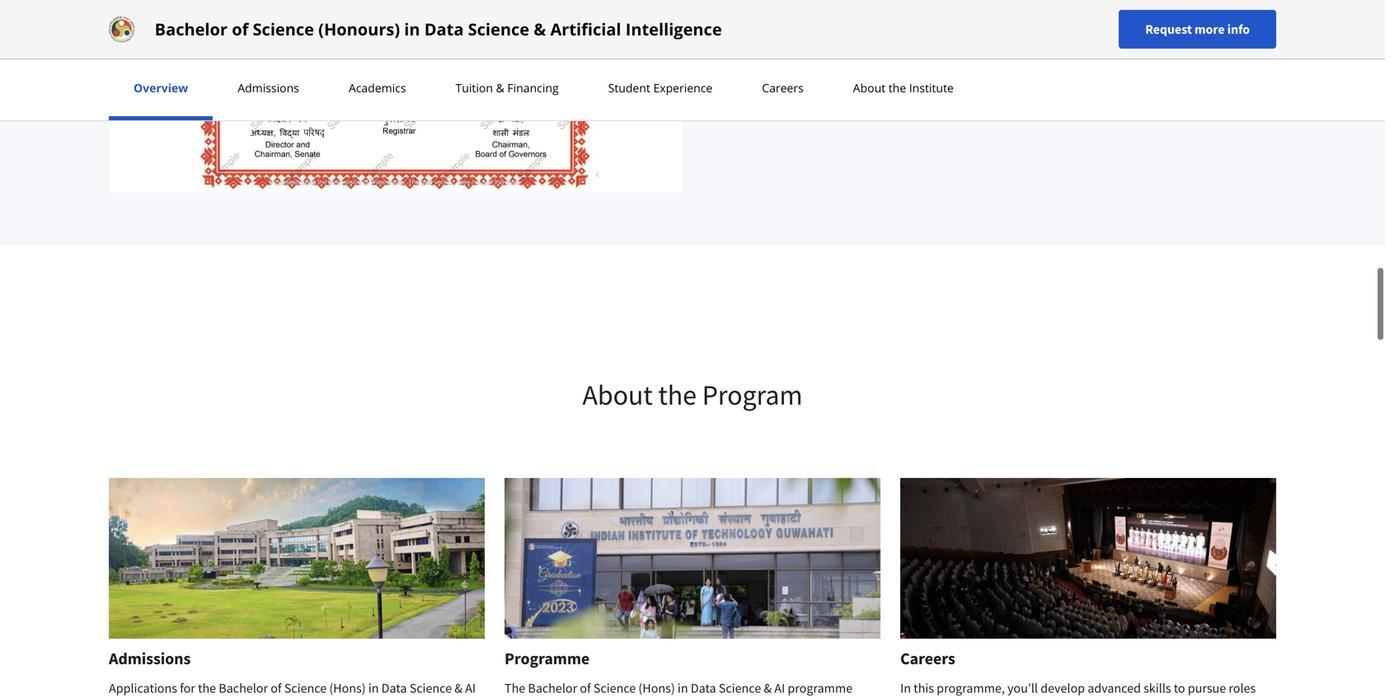 Task type: locate. For each thing, give the bounding box(es) containing it.
as
[[929, 695, 942, 699]]

1 and from the left
[[760, 695, 781, 699]]

the
[[505, 676, 526, 692], [257, 695, 278, 699]]

of up admissions link in the top of the page
[[232, 18, 249, 40]]

open.
[[223, 695, 255, 699]]

2 vertical spatial the
[[198, 676, 216, 692]]

1 (hons) from the left
[[329, 676, 366, 692]]

analyst,
[[972, 695, 1016, 699]]

admissions
[[238, 80, 299, 96], [109, 644, 191, 664]]

the up offers
[[505, 676, 526, 692]]

the right open.
[[257, 695, 278, 699]]

overview link
[[129, 80, 193, 96]]

of up domains
[[580, 676, 591, 692]]

tuition & financing link
[[451, 80, 564, 96]]

0 vertical spatial the
[[889, 80, 907, 96]]

0 horizontal spatial the
[[198, 676, 216, 692]]

about the institute link
[[849, 80, 959, 96]]

0 horizontal spatial in
[[369, 676, 379, 692]]

careers link
[[757, 80, 809, 96]]

0 vertical spatial the
[[505, 676, 526, 692]]

0 vertical spatial programme
[[788, 676, 853, 692]]

the inside applications for the bachelor of science (hons) in data science & ai programme are now open. the admission committee will rank th
[[257, 695, 278, 699]]

&
[[534, 18, 546, 40], [496, 80, 505, 96], [455, 676, 463, 692], [764, 676, 772, 692]]

0 vertical spatial careers
[[762, 80, 804, 96]]

bachelor inside applications for the bachelor of science (hons) in data science & ai programme are now open. the admission committee will rank th
[[219, 676, 268, 692]]

& inside the bachelor of science (hons) in data science & ai programme offers two domains of expertise - data science and artificia
[[764, 676, 772, 692]]

1 vertical spatial careers
[[901, 644, 956, 664]]

science
[[253, 18, 314, 40], [468, 18, 530, 40], [284, 676, 327, 692], [410, 676, 452, 692], [594, 676, 636, 692], [719, 676, 762, 692], [715, 695, 757, 699]]

1 vertical spatial programme
[[109, 695, 174, 699]]

1 horizontal spatial (hons)
[[639, 676, 675, 692]]

about the institute
[[854, 80, 954, 96]]

data inside applications for the bachelor of science (hons) in data science & ai programme are now open. the admission committee will rank th
[[382, 676, 407, 692]]

request more info button
[[1120, 10, 1277, 49]]

in this programme, you'll develop advanced skills to pursue roles such as data analyst, ai researcher, data engineer, and ai produc
[[901, 676, 1262, 699]]

(hons) up the committee
[[329, 676, 366, 692]]

0 vertical spatial about
[[854, 80, 886, 96]]

develop
[[1041, 676, 1086, 692]]

of right domains
[[613, 695, 624, 699]]

2 (hons) from the left
[[639, 676, 675, 692]]

the
[[889, 80, 907, 96], [659, 372, 697, 408], [198, 676, 216, 692]]

in inside the bachelor of science (hons) in data science & ai programme offers two domains of expertise - data science and artificia
[[678, 676, 688, 692]]

of
[[232, 18, 249, 40], [271, 676, 282, 692], [580, 676, 591, 692], [613, 695, 624, 699]]

programme
[[788, 676, 853, 692], [109, 695, 174, 699]]

the left "program"
[[659, 372, 697, 408]]

admissions link
[[233, 80, 304, 96]]

1 vertical spatial admissions
[[109, 644, 191, 664]]

the left institute
[[889, 80, 907, 96]]

about
[[854, 80, 886, 96], [583, 372, 653, 408]]

1 horizontal spatial programme
[[788, 676, 853, 692]]

2 and from the left
[[1181, 695, 1202, 699]]

the up now
[[198, 676, 216, 692]]

bachelor
[[155, 18, 228, 40], [219, 676, 268, 692], [528, 676, 578, 692]]

in
[[404, 18, 420, 40], [369, 676, 379, 692], [678, 676, 688, 692]]

program
[[703, 372, 803, 408]]

programme
[[505, 644, 590, 664]]

0 horizontal spatial programme
[[109, 695, 174, 699]]

of up admission
[[271, 676, 282, 692]]

applications for the bachelor of science (hons) in data science & ai programme are now open. the admission committee will rank th
[[109, 676, 480, 699]]

academics link
[[344, 80, 411, 96]]

0 horizontal spatial careers
[[762, 80, 804, 96]]

1 horizontal spatial and
[[1181, 695, 1202, 699]]

financing
[[508, 80, 559, 96]]

about for about the institute
[[854, 80, 886, 96]]

0 horizontal spatial and
[[760, 695, 781, 699]]

(hons) inside applications for the bachelor of science (hons) in data science & ai programme are now open. the admission committee will rank th
[[329, 676, 366, 692]]

and inside the bachelor of science (hons) in data science & ai programme offers two domains of expertise - data science and artificia
[[760, 695, 781, 699]]

intelligence
[[626, 18, 722, 40]]

bachelor up two
[[528, 676, 578, 692]]

request more info
[[1146, 21, 1251, 38]]

in up the committee
[[369, 676, 379, 692]]

1 vertical spatial about
[[583, 372, 653, 408]]

1 horizontal spatial careers
[[901, 644, 956, 664]]

0 horizontal spatial the
[[257, 695, 278, 699]]

bachelor inside the bachelor of science (hons) in data science & ai programme offers two domains of expertise - data science and artificia
[[528, 676, 578, 692]]

careers
[[762, 80, 804, 96], [901, 644, 956, 664]]

committee
[[341, 695, 400, 699]]

& inside applications for the bachelor of science (hons) in data science & ai programme are now open. the admission committee will rank th
[[455, 676, 463, 692]]

more
[[1195, 21, 1225, 38]]

1 horizontal spatial admissions
[[238, 80, 299, 96]]

of inside applications for the bachelor of science (hons) in data science & ai programme are now open. the admission committee will rank th
[[271, 676, 282, 692]]

data
[[425, 18, 464, 40], [382, 676, 407, 692], [691, 676, 717, 692], [687, 695, 712, 699], [944, 695, 970, 699], [1098, 695, 1124, 699]]

2 horizontal spatial the
[[889, 80, 907, 96]]

(honours)
[[319, 18, 400, 40]]

the inside the bachelor of science (hons) in data science & ai programme offers two domains of expertise - data science and artificia
[[505, 676, 526, 692]]

1 horizontal spatial the
[[659, 372, 697, 408]]

0 horizontal spatial (hons)
[[329, 676, 366, 692]]

about the program
[[583, 372, 803, 408]]

two
[[539, 695, 560, 699]]

2 horizontal spatial in
[[678, 676, 688, 692]]

in right (honours) at top left
[[404, 18, 420, 40]]

in up -
[[678, 676, 688, 692]]

1 horizontal spatial the
[[505, 676, 526, 692]]

1 vertical spatial the
[[257, 695, 278, 699]]

ai
[[465, 676, 476, 692], [775, 676, 786, 692], [1019, 695, 1029, 699], [1204, 695, 1215, 699]]

expertise
[[627, 695, 677, 699]]

overview
[[134, 80, 188, 96]]

bachelor up open.
[[219, 676, 268, 692]]

info
[[1228, 21, 1251, 38]]

0 horizontal spatial about
[[583, 372, 653, 408]]

(hons) inside the bachelor of science (hons) in data science & ai programme offers two domains of expertise - data science and artificia
[[639, 676, 675, 692]]

(hons) up expertise
[[639, 676, 675, 692]]

1 vertical spatial the
[[659, 372, 697, 408]]

for
[[180, 676, 195, 692]]

1 horizontal spatial about
[[854, 80, 886, 96]]

are
[[176, 695, 194, 699]]

(hons)
[[329, 676, 366, 692], [639, 676, 675, 692]]

and
[[760, 695, 781, 699], [1181, 695, 1202, 699]]



Task type: vqa. For each thing, say whether or not it's contained in the screenshot.
(Hons)
yes



Task type: describe. For each thing, give the bounding box(es) containing it.
indian institute of technology guwahati image
[[109, 16, 135, 42]]

this
[[914, 676, 935, 692]]

in
[[901, 676, 912, 692]]

experience
[[654, 80, 713, 96]]

advanced
[[1088, 676, 1142, 692]]

1 horizontal spatial in
[[404, 18, 420, 40]]

request
[[1146, 21, 1193, 38]]

academics
[[349, 80, 406, 96]]

tuition
[[456, 80, 493, 96]]

0 vertical spatial admissions
[[238, 80, 299, 96]]

artificial
[[551, 18, 622, 40]]

student experience
[[609, 80, 713, 96]]

institute
[[910, 80, 954, 96]]

tuition & financing
[[456, 80, 559, 96]]

engineer,
[[1126, 695, 1178, 699]]

the for program
[[659, 372, 697, 408]]

programme,
[[937, 676, 1005, 692]]

now
[[197, 695, 221, 699]]

programme inside applications for the bachelor of science (hons) in data science & ai programme are now open. the admission committee will rank th
[[109, 695, 174, 699]]

-
[[680, 695, 684, 699]]

applications
[[109, 676, 177, 692]]

will
[[403, 695, 423, 699]]

programme inside the bachelor of science (hons) in data science & ai programme offers two domains of expertise - data science and artificia
[[788, 676, 853, 692]]

you'll
[[1008, 676, 1039, 692]]

the inside applications for the bachelor of science (hons) in data science & ai programme are now open. the admission committee will rank th
[[198, 676, 216, 692]]

bachelor up overview link
[[155, 18, 228, 40]]

roles
[[1229, 676, 1257, 692]]

bachelor of science (honours) in data science & artificial intelligence
[[155, 18, 722, 40]]

to
[[1174, 676, 1186, 692]]

rank
[[425, 695, 450, 699]]

admission
[[281, 695, 338, 699]]

and inside in this programme, you'll develop advanced skills to pursue roles such as data analyst, ai researcher, data engineer, and ai produc
[[1181, 695, 1202, 699]]

domains
[[562, 695, 611, 699]]

ai inside the bachelor of science (hons) in data science & ai programme offers two domains of expertise - data science and artificia
[[775, 676, 786, 692]]

ai inside applications for the bachelor of science (hons) in data science & ai programme are now open. the admission committee will rank th
[[465, 676, 476, 692]]

about for about the program
[[583, 372, 653, 408]]

the for institute
[[889, 80, 907, 96]]

the bachelor of science (hons) in data science & ai programme offers two domains of expertise - data science and artificia
[[505, 676, 857, 699]]

skills
[[1144, 676, 1172, 692]]

offers
[[505, 695, 536, 699]]

in inside applications for the bachelor of science (hons) in data science & ai programme are now open. the admission committee will rank th
[[369, 676, 379, 692]]

researcher,
[[1032, 695, 1096, 699]]

such
[[901, 695, 927, 699]]

student
[[609, 80, 651, 96]]

pursue
[[1189, 676, 1227, 692]]

0 horizontal spatial admissions
[[109, 644, 191, 664]]

student experience link
[[604, 80, 718, 96]]



